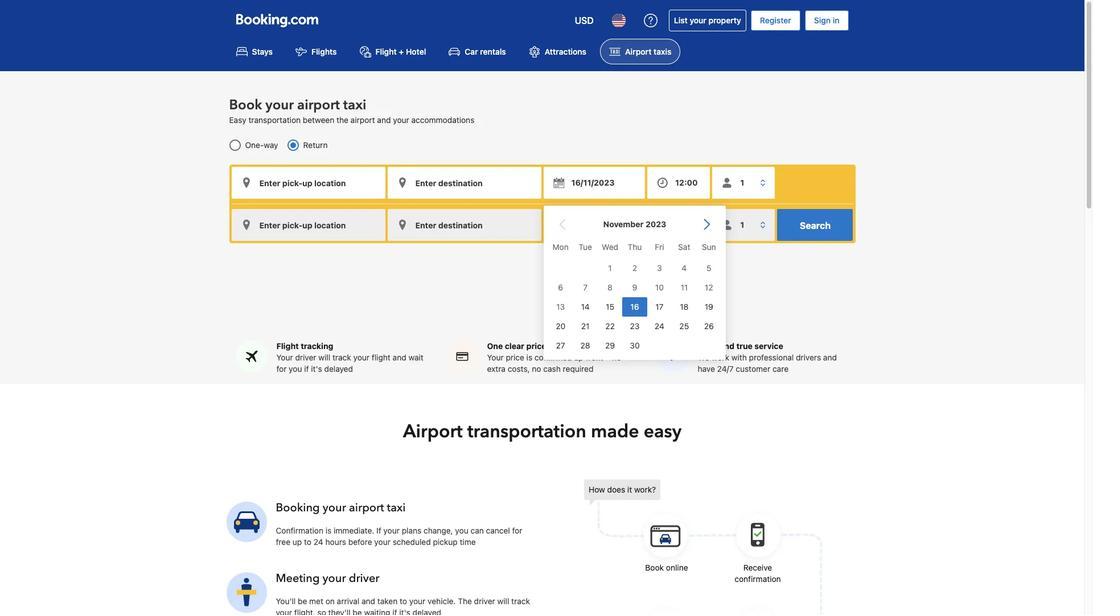 Task type: locate. For each thing, give the bounding box(es) containing it.
flight
[[376, 47, 397, 57], [277, 341, 299, 351]]

for inside the flight tracking your driver will track your flight and wait for you if it's delayed
[[277, 364, 287, 374]]

driver right the
[[474, 597, 495, 606]]

1 horizontal spatial it's
[[400, 608, 411, 615]]

1 vertical spatial it's
[[400, 608, 411, 615]]

to
[[304, 537, 312, 547], [400, 597, 407, 606]]

22
[[605, 321, 615, 331]]

it's
[[311, 364, 322, 374], [400, 608, 411, 615]]

immediate.
[[334, 526, 374, 536]]

1 horizontal spatial up
[[574, 353, 584, 363]]

for
[[277, 364, 287, 374], [512, 526, 523, 536]]

1 horizontal spatial no
[[612, 353, 622, 363]]

confirmation
[[276, 526, 324, 536]]

delayed down tracking
[[324, 364, 353, 374]]

price down clear
[[506, 353, 525, 363]]

1 horizontal spatial will
[[498, 597, 509, 606]]

0 horizontal spatial is
[[326, 526, 332, 536]]

for for confirmation is immediate. if your plans change, you can cancel for free up to 24 hours before your scheduled pickup time
[[512, 526, 523, 536]]

up inside one clear price your price is confirmed up front – no extra costs, no cash required
[[574, 353, 584, 363]]

driver down tracking
[[295, 353, 316, 363]]

1 vertical spatial up
[[293, 537, 302, 547]]

0 vertical spatial airport
[[626, 47, 652, 57]]

the
[[458, 597, 472, 606]]

booking
[[276, 500, 320, 516]]

2 horizontal spatial driver
[[474, 597, 495, 606]]

–
[[606, 353, 610, 363]]

1 vertical spatial to
[[400, 597, 407, 606]]

1 horizontal spatial taxi
[[387, 500, 406, 516]]

to right taken
[[400, 597, 407, 606]]

and up work at the bottom of page
[[720, 341, 735, 351]]

airport
[[297, 96, 340, 115], [351, 115, 375, 125], [349, 500, 384, 516]]

your up immediate.
[[323, 500, 346, 516]]

the
[[337, 115, 349, 125]]

track right the
[[512, 597, 530, 606]]

flight + hotel link
[[351, 39, 435, 65]]

list your property link
[[669, 10, 747, 31]]

meeting
[[276, 571, 320, 586]]

your
[[277, 353, 293, 363], [487, 353, 504, 363]]

with
[[732, 353, 747, 363]]

0 horizontal spatial delayed
[[324, 364, 353, 374]]

0 horizontal spatial up
[[293, 537, 302, 547]]

be down arrival
[[353, 608, 362, 615]]

costs,
[[508, 364, 530, 374]]

your left flight
[[353, 353, 370, 363]]

and up waiting
[[362, 597, 375, 606]]

book up "easy" on the left top of the page
[[229, 96, 262, 115]]

1 vertical spatial you
[[455, 526, 469, 536]]

free
[[276, 537, 291, 547]]

1 vertical spatial transportation
[[467, 420, 587, 445]]

1 horizontal spatial if
[[393, 608, 397, 615]]

book left online
[[646, 563, 664, 573]]

1 horizontal spatial flight
[[376, 47, 397, 57]]

way
[[264, 140, 278, 150]]

you inside the flight tracking your driver will track your flight and wait for you if it's delayed
[[289, 364, 302, 374]]

1 horizontal spatial airport
[[626, 47, 652, 57]]

sat
[[678, 242, 690, 252]]

november 2023
[[603, 219, 666, 229]]

your down you'll
[[276, 608, 292, 615]]

your up the on
[[323, 571, 346, 586]]

booking airport taxi image for meeting your driver
[[226, 572, 267, 613]]

2 your from the left
[[487, 353, 504, 363]]

0 horizontal spatial it's
[[311, 364, 322, 374]]

2 vertical spatial driver
[[474, 597, 495, 606]]

you'll
[[276, 597, 296, 606]]

0 vertical spatial airport
[[297, 96, 340, 115]]

1 vertical spatial delayed
[[413, 608, 441, 615]]

no
[[612, 353, 622, 363], [532, 364, 541, 374]]

1 vertical spatial track
[[512, 597, 530, 606]]

Enter destination text field
[[388, 167, 541, 199]]

extra
[[487, 364, 506, 374]]

18
[[680, 302, 689, 312]]

1 horizontal spatial book
[[646, 563, 664, 573]]

1 vertical spatial is
[[326, 526, 332, 536]]

4
[[682, 263, 687, 273]]

1 vertical spatial book
[[646, 563, 664, 573]]

flight inside flight + hotel link
[[376, 47, 397, 57]]

will
[[319, 353, 330, 363], [498, 597, 509, 606]]

up
[[574, 353, 584, 363], [293, 537, 302, 547]]

24 inside confirmation is immediate. if your plans change, you can cancel for free up to 24 hours before your scheduled pickup time
[[314, 537, 323, 547]]

mon
[[553, 242, 569, 252]]

booking your airport taxi
[[276, 500, 406, 516]]

12:00
[[676, 178, 698, 188]]

25
[[680, 321, 689, 331]]

0 vertical spatial taxi
[[343, 96, 367, 115]]

14 button
[[573, 297, 598, 317]]

0 vertical spatial you
[[289, 364, 302, 374]]

17 button
[[647, 297, 672, 317]]

it's down tracking
[[311, 364, 322, 374]]

no right –
[[612, 353, 622, 363]]

0 horizontal spatial will
[[319, 353, 330, 363]]

airport transportation made easy
[[403, 420, 682, 445]]

driver up arrival
[[349, 571, 380, 586]]

1 vertical spatial taxi
[[387, 500, 406, 516]]

attractions
[[545, 47, 587, 57]]

0 vertical spatial for
[[277, 364, 287, 374]]

your
[[690, 15, 707, 25], [266, 96, 294, 115], [393, 115, 409, 125], [353, 353, 370, 363], [323, 500, 346, 516], [384, 526, 400, 536], [374, 537, 391, 547], [323, 571, 346, 586], [409, 597, 426, 606], [276, 608, 292, 615]]

rentals
[[480, 47, 506, 57]]

0 horizontal spatial you
[[289, 364, 302, 374]]

0 horizontal spatial transportation
[[249, 115, 301, 125]]

14
[[581, 302, 590, 312]]

0 vertical spatial up
[[574, 353, 584, 363]]

1 your from the left
[[277, 353, 293, 363]]

and left wait
[[393, 353, 407, 363]]

0 horizontal spatial book
[[229, 96, 262, 115]]

0 vertical spatial no
[[612, 353, 622, 363]]

0 horizontal spatial 24
[[314, 537, 323, 547]]

0 vertical spatial delayed
[[324, 364, 353, 374]]

no left cash
[[532, 364, 541, 374]]

be
[[298, 597, 307, 606], [353, 608, 362, 615]]

24 left hours
[[314, 537, 323, 547]]

up down confirmation
[[293, 537, 302, 547]]

book for your
[[229, 96, 262, 115]]

it's inside the flight tracking your driver will track your flight and wait for you if it's delayed
[[311, 364, 322, 374]]

flight left +
[[376, 47, 397, 57]]

1 horizontal spatial your
[[487, 353, 504, 363]]

meeting your driver
[[276, 571, 380, 586]]

you up time
[[455, 526, 469, 536]]

transportation
[[249, 115, 301, 125], [467, 420, 587, 445]]

1 vertical spatial airport
[[403, 420, 463, 445]]

clear
[[505, 341, 525, 351]]

30 button
[[622, 336, 647, 355]]

flight tracking your driver will track your flight and wait for you if it's delayed
[[277, 341, 424, 374]]

0 vertical spatial will
[[319, 353, 330, 363]]

0 horizontal spatial airport
[[403, 420, 463, 445]]

0 vertical spatial to
[[304, 537, 312, 547]]

0 vertical spatial track
[[333, 353, 351, 363]]

0 horizontal spatial taxi
[[343, 96, 367, 115]]

to down confirmation
[[304, 537, 312, 547]]

vehicle.
[[428, 597, 456, 606]]

0 horizontal spatial track
[[333, 353, 351, 363]]

1 horizontal spatial for
[[512, 526, 523, 536]]

1 horizontal spatial driver
[[349, 571, 380, 586]]

taxi inside book your airport taxi easy transportation between the airport and your accommodations
[[343, 96, 367, 115]]

will down tracking
[[319, 353, 330, 363]]

1 vertical spatial be
[[353, 608, 362, 615]]

will right the
[[498, 597, 509, 606]]

airport right the
[[351, 115, 375, 125]]

0 vertical spatial 24
[[655, 321, 664, 331]]

1 vertical spatial driver
[[349, 571, 380, 586]]

1 horizontal spatial 24
[[655, 321, 664, 331]]

easy
[[644, 420, 682, 445]]

0 horizontal spatial your
[[277, 353, 293, 363]]

book inside book your airport taxi easy transportation between the airport and your accommodations
[[229, 96, 262, 115]]

up up required
[[574, 353, 584, 363]]

for inside confirmation is immediate. if your plans change, you can cancel for free up to 24 hours before your scheduled pickup time
[[512, 526, 523, 536]]

track inside the flight tracking your driver will track your flight and wait for you if it's delayed
[[333, 353, 351, 363]]

taxi up the
[[343, 96, 367, 115]]

0 vertical spatial book
[[229, 96, 262, 115]]

car rentals
[[465, 47, 506, 57]]

0 vertical spatial if
[[304, 364, 309, 374]]

register
[[760, 15, 792, 25]]

1 vertical spatial will
[[498, 597, 509, 606]]

0 horizontal spatial to
[[304, 537, 312, 547]]

16/11/2023 button
[[544, 167, 645, 199]]

0 horizontal spatial driver
[[295, 353, 316, 363]]

required
[[563, 364, 594, 374]]

price
[[527, 341, 547, 351], [506, 353, 525, 363]]

register link
[[751, 10, 801, 31]]

12:00 button
[[648, 167, 711, 199]]

if down taken
[[393, 608, 397, 615]]

is up costs,
[[527, 353, 533, 363]]

1 vertical spatial 24
[[314, 537, 323, 547]]

26 button
[[697, 317, 721, 336]]

0 vertical spatial it's
[[311, 364, 322, 374]]

1 vertical spatial for
[[512, 526, 523, 536]]

1 horizontal spatial transportation
[[467, 420, 587, 445]]

airport for airport taxis
[[626, 47, 652, 57]]

and right the
[[377, 115, 391, 125]]

0 vertical spatial is
[[527, 353, 533, 363]]

1 vertical spatial flight
[[277, 341, 299, 351]]

1 vertical spatial if
[[393, 608, 397, 615]]

30
[[630, 341, 640, 350]]

book
[[229, 96, 262, 115], [646, 563, 664, 573]]

1 vertical spatial no
[[532, 364, 541, 374]]

flight inside the flight tracking your driver will track your flight and wait for you if it's delayed
[[277, 341, 299, 351]]

your down if
[[374, 537, 391, 547]]

taxi for book
[[343, 96, 367, 115]]

0 horizontal spatial no
[[532, 364, 541, 374]]

change,
[[424, 526, 453, 536]]

0 vertical spatial be
[[298, 597, 307, 606]]

booking.com online hotel reservations image
[[236, 14, 318, 27]]

return
[[303, 140, 328, 150]]

flight for flight + hotel
[[376, 47, 397, 57]]

arrival
[[337, 597, 360, 606]]

airport up if
[[349, 500, 384, 516]]

Enter pick-up location text field
[[232, 167, 385, 199]]

price up confirmed
[[527, 341, 547, 351]]

booking airport taxi image
[[584, 480, 824, 615], [226, 502, 267, 542], [226, 572, 267, 613]]

1 horizontal spatial price
[[527, 341, 547, 351]]

is up hours
[[326, 526, 332, 536]]

0 vertical spatial driver
[[295, 353, 316, 363]]

airport up the between in the left of the page
[[297, 96, 340, 115]]

and inside the flight tracking your driver will track your flight and wait for you if it's delayed
[[393, 353, 407, 363]]

if down tracking
[[304, 364, 309, 374]]

be up flight,
[[298, 597, 307, 606]]

8
[[608, 282, 613, 292]]

if
[[304, 364, 309, 374], [393, 608, 397, 615]]

you down tracking
[[289, 364, 302, 374]]

23 button
[[622, 317, 647, 336]]

0 horizontal spatial flight
[[277, 341, 299, 351]]

your inside one clear price your price is confirmed up front – no extra costs, no cash required
[[487, 353, 504, 363]]

24 inside button
[[655, 321, 664, 331]]

20
[[556, 321, 565, 331]]

front
[[586, 353, 604, 363]]

0 horizontal spatial if
[[304, 364, 309, 374]]

1 vertical spatial price
[[506, 353, 525, 363]]

your right if
[[384, 526, 400, 536]]

1 horizontal spatial delayed
[[413, 608, 441, 615]]

13
[[556, 302, 565, 312]]

you
[[289, 364, 302, 374], [455, 526, 469, 536]]

flight + hotel
[[376, 47, 426, 57]]

1 horizontal spatial you
[[455, 526, 469, 536]]

2 vertical spatial airport
[[349, 500, 384, 516]]

sign in link
[[805, 10, 849, 31]]

time
[[460, 537, 476, 547]]

1 horizontal spatial be
[[353, 608, 362, 615]]

1 horizontal spatial track
[[512, 597, 530, 606]]

service
[[755, 341, 784, 351]]

0 vertical spatial transportation
[[249, 115, 301, 125]]

track down tracking
[[333, 353, 351, 363]]

driver
[[295, 353, 316, 363], [349, 571, 380, 586], [474, 597, 495, 606]]

to inside confirmation is immediate. if your plans change, you can cancel for free up to 24 hours before your scheduled pickup time
[[304, 537, 312, 547]]

0 horizontal spatial for
[[277, 364, 287, 374]]

delayed down vehicle.
[[413, 608, 441, 615]]

flight
[[372, 353, 391, 363]]

taxi up plans
[[387, 500, 406, 516]]

1 horizontal spatial to
[[400, 597, 407, 606]]

tried and true service we work with professional drivers and have 24/7 customer care
[[698, 341, 837, 374]]

on
[[326, 597, 335, 606]]

it's right waiting
[[400, 608, 411, 615]]

0 vertical spatial flight
[[376, 47, 397, 57]]

1 horizontal spatial is
[[527, 353, 533, 363]]

24 down 17 button
[[655, 321, 664, 331]]

flight left tracking
[[277, 341, 299, 351]]

it's inside you'll be met on arrival and taken to your vehicle. the driver will track your flight, so they'll be waiting if it's delayed
[[400, 608, 411, 615]]



Task type: vqa. For each thing, say whether or not it's contained in the screenshot.
See
no



Task type: describe. For each thing, give the bounding box(es) containing it.
your left vehicle.
[[409, 597, 426, 606]]

driver inside the flight tracking your driver will track your flight and wait for you if it's delayed
[[295, 353, 316, 363]]

flight,
[[294, 608, 315, 615]]

book for online
[[646, 563, 664, 573]]

tue
[[579, 242, 592, 252]]

tracking
[[301, 341, 334, 351]]

2
[[632, 263, 637, 273]]

11
[[681, 282, 688, 292]]

usd
[[575, 15, 594, 26]]

29
[[605, 341, 615, 350]]

book your airport taxi easy transportation between the airport and your accommodations
[[229, 96, 475, 125]]

6
[[558, 282, 563, 292]]

attractions link
[[520, 39, 596, 65]]

track inside you'll be met on arrival and taken to your vehicle. the driver will track your flight, so they'll be waiting if it's delayed
[[512, 597, 530, 606]]

how does it work?
[[589, 485, 656, 495]]

23/11/2023 button
[[544, 209, 645, 241]]

plans
[[402, 526, 422, 536]]

will inside the flight tracking your driver will track your flight and wait for you if it's delayed
[[319, 353, 330, 363]]

hours
[[326, 537, 346, 547]]

online
[[666, 563, 688, 573]]

16
[[631, 302, 639, 312]]

+
[[399, 47, 404, 57]]

your right list
[[690, 15, 707, 25]]

24 button
[[647, 317, 672, 336]]

your left accommodations
[[393, 115, 409, 125]]

list your property
[[674, 15, 742, 25]]

accommodations
[[412, 115, 475, 125]]

3
[[657, 263, 662, 273]]

up inside confirmation is immediate. if your plans change, you can cancel for free up to 24 hours before your scheduled pickup time
[[293, 537, 302, 547]]

one-way
[[245, 140, 278, 150]]

20 button
[[548, 317, 573, 336]]

delayed inside the flight tracking your driver will track your flight and wait for you if it's delayed
[[324, 364, 353, 374]]

stays
[[252, 47, 273, 57]]

you'll be met on arrival and taken to your vehicle. the driver will track your flight, so they'll be waiting if it's delayed
[[276, 597, 530, 615]]

tried
[[698, 341, 718, 351]]

if inside you'll be met on arrival and taken to your vehicle. the driver will track your flight, so they'll be waiting if it's delayed
[[393, 608, 397, 615]]

car rentals link
[[440, 39, 515, 65]]

will inside you'll be met on arrival and taken to your vehicle. the driver will track your flight, so they'll be waiting if it's delayed
[[498, 597, 509, 606]]

28
[[581, 341, 590, 350]]

is inside one clear price your price is confirmed up front – no extra costs, no cash required
[[527, 353, 533, 363]]

airport for book
[[297, 96, 340, 115]]

true
[[737, 341, 753, 351]]

cancel
[[486, 526, 510, 536]]

to inside you'll be met on arrival and taken to your vehicle. the driver will track your flight, so they'll be waiting if it's delayed
[[400, 597, 407, 606]]

one clear price your price is confirmed up front – no extra costs, no cash required
[[487, 341, 622, 374]]

scheduled
[[393, 537, 431, 547]]

15
[[606, 302, 614, 312]]

thu
[[628, 242, 642, 252]]

list
[[674, 15, 688, 25]]

0 vertical spatial price
[[527, 341, 547, 351]]

and inside book your airport taxi easy transportation between the airport and your accommodations
[[377, 115, 391, 125]]

delayed inside you'll be met on arrival and taken to your vehicle. the driver will track your flight, so they'll be waiting if it's delayed
[[413, 608, 441, 615]]

transportation inside book your airport taxi easy transportation between the airport and your accommodations
[[249, 115, 301, 125]]

flight for flight tracking your driver will track your flight and wait for you if it's delayed
[[277, 341, 299, 351]]

your inside the flight tracking your driver will track your flight and wait for you if it's delayed
[[353, 353, 370, 363]]

hotel
[[406, 47, 426, 57]]

you inside confirmation is immediate. if your plans change, you can cancel for free up to 24 hours before your scheduled pickup time
[[455, 526, 469, 536]]

0 horizontal spatial price
[[506, 353, 525, 363]]

7
[[583, 282, 588, 292]]

airport for booking
[[349, 500, 384, 516]]

before
[[348, 537, 372, 547]]

does
[[608, 485, 626, 495]]

24/7
[[718, 364, 734, 374]]

if inside the flight tracking your driver will track your flight and wait for you if it's delayed
[[304, 364, 309, 374]]

19
[[705, 302, 713, 312]]

23
[[630, 321, 640, 331]]

taxi for booking
[[387, 500, 406, 516]]

16 button
[[622, 297, 647, 317]]

search
[[800, 221, 831, 231]]

property
[[709, 15, 742, 25]]

customer
[[736, 364, 771, 374]]

book online
[[646, 563, 688, 573]]

in
[[833, 15, 840, 25]]

stays link
[[227, 39, 282, 65]]

and inside you'll be met on arrival and taken to your vehicle. the driver will track your flight, so they'll be waiting if it's delayed
[[362, 597, 375, 606]]

airport taxis link
[[600, 39, 681, 65]]

27 button
[[548, 336, 573, 355]]

care
[[773, 364, 789, 374]]

27
[[556, 341, 565, 350]]

they'll
[[328, 608, 351, 615]]

confirmation
[[735, 574, 781, 584]]

wait
[[409, 353, 424, 363]]

21 button
[[573, 317, 598, 336]]

0 horizontal spatial be
[[298, 597, 307, 606]]

your inside the flight tracking your driver will track your flight and wait for you if it's delayed
[[277, 353, 293, 363]]

confirmed
[[535, 353, 572, 363]]

19 button
[[697, 297, 721, 317]]

it
[[628, 485, 632, 495]]

your up the way
[[266, 96, 294, 115]]

taken
[[378, 597, 398, 606]]

receive confirmation
[[735, 563, 781, 584]]

1 vertical spatial airport
[[351, 115, 375, 125]]

21
[[581, 321, 590, 331]]

26
[[704, 321, 714, 331]]

met
[[309, 597, 324, 606]]

for for flight tracking your driver will track your flight and wait for you if it's delayed
[[277, 364, 287, 374]]

booking airport taxi image for booking your airport taxi
[[226, 502, 267, 542]]

professional
[[749, 353, 794, 363]]

receive
[[744, 563, 773, 573]]

22 button
[[598, 317, 622, 336]]

work
[[712, 353, 730, 363]]

car
[[465, 47, 478, 57]]

23/11/2023
[[572, 220, 616, 230]]

flights link
[[287, 39, 346, 65]]

and right drivers
[[824, 353, 837, 363]]

driver inside you'll be met on arrival and taken to your vehicle. the driver will track your flight, so they'll be waiting if it's delayed
[[474, 597, 495, 606]]

made
[[591, 420, 640, 445]]

is inside confirmation is immediate. if your plans change, you can cancel for free up to 24 hours before your scheduled pickup time
[[326, 526, 332, 536]]

airport for airport transportation made easy
[[403, 420, 463, 445]]

2023
[[646, 219, 666, 229]]

work?
[[635, 485, 656, 495]]



